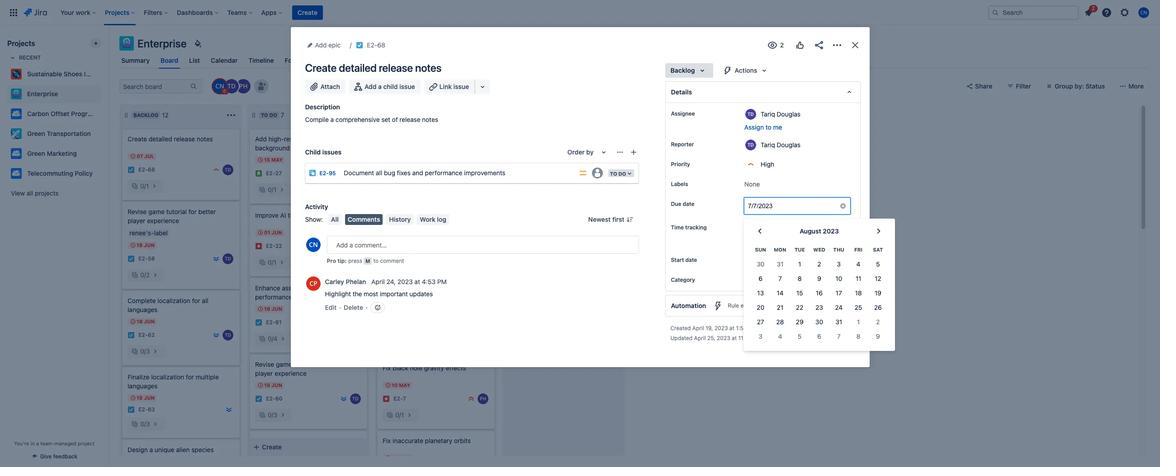 Task type: describe. For each thing, give the bounding box(es) containing it.
2 douglas from the top
[[777, 141, 801, 149]]

/ for revise game tutorial for better player experience
[[272, 412, 274, 419]]

0 / 1 for improve ai behavior scripts via refactoring
[[395, 262, 404, 270]]

2 horizontal spatial 4
[[857, 261, 861, 268]]

fri
[[855, 247, 863, 253]]

e2- for improve ai behavior scripts via refactoring
[[394, 247, 403, 254]]

assign to me
[[745, 124, 782, 131]]

e2-7 link
[[394, 396, 406, 403]]

0 vertical spatial 5 button
[[868, 258, 888, 272]]

comments
[[348, 216, 380, 223]]

pages link
[[313, 52, 335, 69]]

epic
[[328, 41, 341, 49]]

0 for revise game tutorial for better player experience
[[268, 412, 272, 419]]

0 vertical spatial tutorial
[[166, 208, 187, 216]]

10 for 10
[[836, 275, 843, 283]]

7 down 24 button
[[837, 333, 841, 341]]

/ for fix black hole gravity effects
[[399, 412, 401, 419]]

25 may
[[392, 157, 411, 163]]

0 for finalize localization for multiple languages
[[140, 421, 144, 428]]

projects
[[35, 190, 59, 197]]

e2- for create detailed release notes
[[138, 167, 148, 173]]

0 / 1 for create detailed release notes
[[140, 182, 149, 190]]

implement a dynamic asteroid simulation
[[383, 288, 470, 305]]

list link
[[187, 52, 202, 69]]

0 horizontal spatial 9 button
[[810, 272, 829, 287]]

delete
[[344, 304, 363, 312]]

e2- for revise game tutorial for better player experience
[[266, 396, 275, 403]]

do
[[269, 112, 277, 118]]

0 horizontal spatial 6 button
[[751, 272, 771, 287]]

5 for the left 5 button
[[798, 333, 802, 341]]

1 down tue
[[799, 261, 801, 268]]

8 for 8 button to the left
[[798, 275, 802, 283]]

1 for improve ai behavior scripts via refactoring
[[401, 262, 404, 270]]

7 right do
[[281, 111, 284, 119]]

1 vertical spatial april
[[693, 325, 704, 332]]

1 horizontal spatial 31 button
[[829, 315, 849, 330]]

link issue
[[440, 83, 469, 90]]

important
[[380, 290, 408, 298]]

2023 up implement
[[398, 278, 413, 286]]

0 vertical spatial 30
[[757, 261, 765, 268]]

detailed inside "dialog"
[[339, 62, 377, 74]]

issue inside button
[[454, 83, 469, 90]]

may for black
[[399, 383, 410, 389]]

19,
[[706, 325, 713, 332]]

/ down e2-58 link
[[144, 271, 146, 279]]

e2- for fix black hole gravity effects
[[394, 396, 403, 403]]

add reaction image
[[374, 304, 381, 312]]

0 vertical spatial better
[[198, 208, 216, 216]]

1 horizontal spatial player
[[255, 370, 273, 378]]

1 vertical spatial 2 button
[[868, 315, 888, 330]]

0 horizontal spatial 22
[[275, 243, 282, 250]]

e2-68 inside create detailed release notes "dialog"
[[367, 41, 385, 49]]

0 vertical spatial game
[[148, 208, 165, 216]]

improve for improve ai behavior scripts via refactoring
[[383, 212, 406, 219]]

e2-22 link
[[266, 243, 282, 250]]

21 button
[[771, 301, 790, 315]]

68 for bottom the e2-68 link
[[148, 167, 155, 173]]

0 vertical spatial 4 button
[[849, 258, 868, 272]]

/ for enhance asset loading performance
[[272, 335, 273, 343]]

1 vertical spatial better
[[326, 361, 344, 369]]

31 for the left 31 button
[[777, 261, 784, 268]]

asset
[[282, 285, 298, 292]]

27 button
[[751, 315, 771, 330]]

add epic button
[[305, 40, 344, 51]]

0 horizontal spatial cara nguyen image
[[213, 79, 227, 94]]

pages
[[315, 57, 333, 64]]

improve ai threat response
[[255, 212, 334, 219]]

for inside complete localization for all languages
[[192, 297, 200, 305]]

task image for 0 / 1
[[383, 247, 390, 254]]

e2-95
[[320, 170, 336, 177]]

0 horizontal spatial 14
[[427, 111, 434, 119]]

edit
[[325, 304, 337, 312]]

18 for finalize localization for multiple languages
[[137, 395, 143, 401]]

1 vertical spatial notes
[[422, 116, 438, 124]]

localization for complete
[[157, 297, 190, 305]]

07 july 2023 image
[[129, 153, 137, 160]]

carbon offset program link
[[7, 105, 98, 123]]

performance inside create detailed release notes "dialog"
[[425, 169, 463, 177]]

6 for left 6 button
[[759, 275, 763, 283]]

improve ai behavior scripts via refactoring
[[383, 212, 472, 228]]

transportation
[[47, 130, 91, 138]]

25 may 2023 image
[[385, 157, 392, 164]]

highest image for fix black hole gravity effects
[[468, 396, 475, 403]]

68 for the e2-68 link to the top
[[377, 41, 385, 49]]

1 down 25 button
[[857, 319, 860, 326]]

order by
[[568, 148, 594, 156]]

pm inside "created april 19, 2023 at 1:57 pm updated april 25, 2023 at 11:13 am"
[[748, 325, 757, 332]]

7 down 10 may
[[403, 396, 406, 403]]

e2-100 link
[[394, 170, 413, 178]]

1 for add high-resolution star field background
[[274, 186, 276, 194]]

dynamic
[[420, 288, 445, 296]]

1 vertical spatial game
[[276, 361, 292, 369]]

august 2023 grid
[[751, 242, 888, 344]]

a for design
[[150, 447, 153, 454]]

a for compile
[[331, 116, 334, 124]]

link issue button
[[424, 80, 476, 94]]

0 vertical spatial issues
[[322, 148, 342, 156]]

backlog for backlog 12
[[133, 112, 158, 118]]

backlog for backlog
[[671, 67, 695, 74]]

search image
[[992, 9, 999, 16]]

lowest image for e2-58
[[213, 256, 220, 263]]

0 vertical spatial 7 button
[[771, 272, 790, 287]]

due date
[[671, 201, 695, 208]]

fix for fix inaccurate planetary orbits
[[383, 437, 391, 445]]

18 jun for finalize localization for multiple languages
[[137, 395, 155, 401]]

a right in
[[36, 441, 39, 447]]

details
[[671, 88, 692, 96]]

1 horizontal spatial 6 button
[[810, 330, 829, 344]]

details element
[[665, 81, 861, 103]]

team-
[[40, 441, 55, 447]]

27 inside 'link'
[[275, 170, 282, 177]]

document
[[344, 169, 374, 177]]

18 jun for enhance asset loading performance
[[264, 306, 282, 312]]

unique
[[155, 447, 174, 454]]

2 tariq from the top
[[761, 141, 775, 149]]

share image
[[814, 40, 825, 51]]

11 button
[[849, 272, 868, 287]]

highest image for improve ai threat response
[[340, 243, 347, 250]]

task image for e2-60
[[255, 396, 262, 403]]

24 button
[[829, 301, 849, 315]]

task image for e2-63
[[128, 407, 135, 414]]

1 vertical spatial 8 button
[[849, 330, 868, 344]]

1 horizontal spatial 30 button
[[810, 315, 829, 330]]

child inside button
[[383, 83, 398, 90]]

16
[[816, 290, 823, 297]]

actions
[[735, 67, 757, 74]]

12 inside button
[[875, 275, 882, 283]]

1 vertical spatial detailed
[[149, 135, 172, 143]]

sustainable shoes initiative link
[[7, 65, 109, 83]]

pro tip: press m to comment
[[327, 258, 404, 265]]

18 up e2-58
[[137, 242, 143, 248]]

order
[[568, 148, 585, 156]]

e2-61
[[266, 320, 282, 326]]

1 vertical spatial create detailed release notes
[[128, 135, 213, 143]]

14 inside "button"
[[777, 290, 784, 297]]

languages for complete
[[128, 306, 158, 314]]

0 for complete localization for all languages
[[140, 348, 144, 356]]

tab list containing board
[[114, 52, 1155, 69]]

1 vertical spatial to
[[374, 258, 379, 265]]

add for add a child issue
[[365, 83, 377, 90]]

e2-62 link
[[138, 332, 155, 340]]

bug image for fix black hole gravity effects
[[383, 396, 390, 403]]

1 vertical spatial tutorial
[[294, 361, 314, 369]]

/ for add high-resolution star field background
[[272, 186, 274, 194]]

1 vertical spatial at
[[730, 325, 735, 332]]

/ for finalize localization for multiple languages
[[144, 421, 146, 428]]

2 vertical spatial lowest image
[[225, 407, 233, 414]]

2023 right 25,
[[717, 335, 730, 342]]

1 horizontal spatial 3 button
[[829, 258, 849, 272]]

07
[[137, 153, 143, 159]]

create left the prep
[[262, 444, 282, 452]]

star
[[315, 135, 326, 143]]

august 2023
[[800, 228, 839, 235]]

0 vertical spatial player
[[128, 217, 145, 225]]

0 horizontal spatial 31 button
[[771, 258, 790, 272]]

0 for add high-resolution star field background
[[268, 186, 272, 194]]

create banner
[[0, 0, 1160, 25]]

0 vertical spatial 12
[[162, 111, 169, 119]]

previous month, july 2023 image
[[755, 226, 765, 237]]

description
[[305, 103, 340, 111]]

0 horizontal spatial 8 button
[[790, 272, 810, 287]]

create detailed release notes dialog
[[291, 27, 895, 368]]

2023 up thu
[[823, 228, 839, 235]]

primary element
[[5, 0, 989, 25]]

1 vertical spatial 4 button
[[771, 330, 790, 344]]

1 horizontal spatial 1 button
[[849, 315, 868, 330]]

start
[[671, 257, 684, 264]]

18 jun for improve ai behavior scripts via refactoring
[[392, 233, 410, 239]]

summary link
[[119, 52, 152, 69]]

task image for e2-58
[[128, 256, 135, 263]]

0 horizontal spatial 1 button
[[790, 258, 810, 272]]

05
[[392, 456, 399, 461]]

1 horizontal spatial payton hansen image
[[478, 394, 489, 405]]

16 button
[[810, 287, 829, 301]]

jun up 58
[[144, 242, 155, 248]]

issues
[[344, 57, 363, 64]]

24
[[835, 304, 843, 312]]

resolution
[[284, 135, 313, 143]]

15 for 15 may
[[264, 157, 270, 163]]

0 / 1 for fix black hole gravity effects
[[395, 412, 404, 419]]

18 jun up e2-58
[[137, 242, 155, 248]]

link web pages and more image
[[477, 81, 488, 92]]

create button inside primary element
[[292, 5, 323, 20]]

18 for improve ai behavior scripts via refactoring
[[392, 233, 398, 239]]

multiple
[[196, 374, 219, 381]]

3 for finalize localization for multiple languages
[[146, 421, 150, 428]]

01 june 2023 image
[[257, 229, 264, 237]]

time
[[671, 224, 684, 231]]

1 horizontal spatial child
[[778, 239, 792, 246]]

may up fixes
[[400, 157, 411, 163]]

calendar
[[211, 57, 238, 64]]

0 horizontal spatial 9
[[818, 275, 822, 283]]

newest first
[[588, 216, 625, 223]]

a for implement
[[415, 288, 419, 296]]

0 horizontal spatial 2 button
[[810, 258, 829, 272]]

1 vertical spatial release
[[400, 116, 421, 124]]

task image for e2-62
[[128, 332, 135, 339]]

3 down thu
[[837, 261, 841, 268]]

24,
[[387, 278, 396, 286]]

0 vertical spatial notes
[[415, 62, 442, 74]]

may for high-
[[271, 157, 283, 163]]

0 vertical spatial at
[[415, 278, 420, 286]]

1 horizontal spatial 9
[[876, 333, 880, 341]]

1 vertical spatial 3 button
[[751, 330, 771, 344]]

due
[[671, 201, 682, 208]]

fixes
[[397, 169, 411, 177]]

2 vertical spatial release
[[174, 135, 195, 143]]

0 horizontal spatial 4
[[273, 335, 277, 343]]

include
[[755, 239, 777, 246]]

e2- for complete localization for all languages
[[138, 332, 148, 339]]

row containing sun
[[751, 242, 888, 258]]

automation
[[671, 302, 706, 310]]

25 for 25
[[855, 304, 863, 312]]

payton hansen image
[[350, 241, 361, 252]]

pro
[[327, 258, 336, 265]]

to inside assign to me button
[[766, 124, 772, 131]]

15 button
[[790, 287, 810, 301]]

assign to me button
[[745, 123, 851, 132]]

/ for improve ai behavior scripts via refactoring
[[399, 262, 401, 270]]

ai for threat
[[280, 212, 286, 219]]

2 vertical spatial at
[[732, 335, 737, 342]]

forms
[[285, 57, 304, 64]]

15 for 15
[[797, 290, 803, 297]]

0 horizontal spatial revise
[[128, 208, 147, 216]]

1 horizontal spatial revise
[[255, 361, 274, 369]]

1 vertical spatial issues
[[794, 239, 813, 246]]

set
[[381, 116, 390, 124]]

show:
[[305, 216, 323, 223]]

assign
[[745, 124, 764, 131]]

e2-22
[[266, 243, 282, 250]]

species
[[191, 447, 214, 454]]

2 vertical spatial notes
[[197, 135, 213, 143]]

e2- for finalize localization for multiple languages
[[138, 407, 148, 414]]

finalize localization for multiple languages
[[128, 374, 219, 390]]

task image for e2-100
[[383, 170, 390, 177]]

create inside primary element
[[298, 8, 318, 16]]

create up the 07
[[128, 135, 147, 143]]

07 jul
[[137, 153, 154, 159]]

0 vertical spatial 30 button
[[751, 258, 771, 272]]

tip:
[[338, 258, 347, 265]]

10 for 10 may
[[392, 383, 398, 389]]

1 douglas from the top
[[777, 110, 801, 118]]

1 vertical spatial revise game tutorial for better player experience
[[255, 361, 344, 378]]

e2-27 link
[[266, 170, 282, 178]]

sustainable
[[27, 70, 62, 78]]

2 vertical spatial april
[[694, 335, 706, 342]]

1 vertical spatial create button
[[247, 440, 370, 456]]

1 vertical spatial cara nguyen image
[[350, 168, 361, 179]]

0 for enhance asset loading performance
[[268, 335, 272, 343]]

game launch prep
[[255, 437, 311, 445]]

august
[[800, 228, 822, 235]]

work log button
[[417, 214, 449, 225]]

28
[[777, 319, 784, 326]]

comprehensive
[[336, 116, 380, 124]]

performance inside enhance asset loading performance
[[255, 294, 293, 301]]

1 vertical spatial experience
[[275, 370, 307, 378]]

row containing 30
[[751, 258, 888, 272]]

view all projects link
[[7, 185, 101, 202]]

carbon offset program
[[27, 110, 97, 118]]

5 for the topmost 5 button
[[876, 261, 880, 268]]

2023 right 19,
[[715, 325, 728, 332]]

1 for improve ai threat response
[[274, 259, 276, 266]]

1 horizontal spatial 30
[[816, 319, 823, 326]]

e2-58 link
[[138, 255, 155, 263]]

0 vertical spatial revise game tutorial for better player experience
[[128, 208, 216, 225]]

6 for the rightmost 6 button
[[818, 333, 822, 341]]



Task type: locate. For each thing, give the bounding box(es) containing it.
row containing 20
[[751, 301, 888, 315]]

3 button
[[829, 258, 849, 272], [751, 330, 771, 344]]

newest first image
[[626, 216, 634, 223]]

may down background
[[271, 157, 283, 163]]

1:57
[[736, 325, 747, 332]]

0 vertical spatial create detailed release notes
[[305, 62, 442, 74]]

18
[[392, 233, 398, 239], [137, 242, 143, 248], [855, 290, 862, 297], [264, 306, 270, 312], [137, 319, 143, 325], [264, 383, 270, 389], [137, 395, 143, 401]]

fix inaccurate planetary orbits
[[383, 437, 471, 445]]

0 vertical spatial create button
[[292, 5, 323, 20]]

/ for complete localization for all languages
[[144, 348, 146, 356]]

2 green from the top
[[27, 150, 45, 157]]

3 for complete localization for all languages
[[146, 348, 150, 356]]

board
[[161, 56, 178, 64]]

cara nguyen image
[[478, 321, 489, 332]]

1 vertical spatial payton hansen image
[[478, 394, 489, 405]]

jun for improve ai threat response
[[272, 230, 282, 236]]

0 horizontal spatial 12
[[162, 111, 169, 119]]

jun up 61
[[272, 306, 282, 312]]

no time logged
[[745, 225, 789, 233]]

0 for improve ai behavior scripts via refactoring
[[395, 262, 399, 270]]

Add a comment… field
[[327, 236, 639, 254]]

green up telecommuting
[[27, 150, 45, 157]]

e2-95 link
[[320, 170, 336, 177]]

1 languages from the top
[[128, 306, 158, 314]]

jun for improve ai behavior scripts via refactoring
[[399, 233, 410, 239]]

30 down sun
[[757, 261, 765, 268]]

localization right complete
[[157, 297, 190, 305]]

enterprise up board
[[138, 37, 187, 50]]

next month, september 2023 image
[[874, 226, 884, 237]]

31 button down mon
[[771, 258, 790, 272]]

/ down e2-61 link
[[272, 335, 273, 343]]

copy link to issue image
[[384, 41, 391, 48]]

tariq douglas image
[[224, 79, 239, 94], [478, 168, 489, 179], [350, 318, 361, 328], [223, 330, 233, 341]]

31
[[777, 261, 784, 268], [836, 319, 843, 326]]

issues down the field
[[322, 148, 342, 156]]

edit button
[[325, 304, 337, 313]]

0 vertical spatial to
[[766, 124, 772, 131]]

0 for fix black hole gravity effects
[[395, 412, 399, 419]]

/ for improve ai threat response
[[272, 259, 274, 266]]

0 horizontal spatial revise game tutorial for better player experience
[[128, 208, 216, 225]]

1 vertical spatial 30
[[816, 319, 823, 326]]

25 for 25 may
[[392, 157, 398, 163]]

/ down e2-54 link
[[399, 262, 401, 270]]

0 / 1 for improve ai threat response
[[268, 259, 276, 266]]

task image down 25 may 2023 image
[[383, 170, 390, 177]]

at
[[415, 278, 420, 286], [730, 325, 735, 332], [732, 335, 737, 342]]

jun for fix inaccurate planetary orbits
[[400, 456, 411, 461]]

cara nguyen image down calendar link at top left
[[213, 79, 227, 94]]

for inside finalize localization for multiple languages
[[186, 374, 194, 381]]

date right due on the top right of page
[[683, 201, 695, 208]]

01 june 2023 image
[[257, 229, 264, 237]]

menu bar inside create detailed release notes "dialog"
[[327, 214, 451, 225]]

policy
[[75, 170, 93, 177]]

30 down 23 "button"
[[816, 319, 823, 326]]

to do 7
[[261, 111, 284, 119]]

bug image
[[255, 243, 262, 250], [383, 396, 390, 403]]

clear image
[[839, 203, 847, 210]]

0 vertical spatial pm
[[437, 278, 447, 286]]

0 vertical spatial 5
[[876, 261, 880, 268]]

2 row from the top
[[751, 258, 888, 272]]

languages inside finalize localization for multiple languages
[[128, 383, 158, 390]]

1 horizontal spatial 5 button
[[868, 258, 888, 272]]

Search board text field
[[120, 80, 189, 93]]

profile image of cara nguyen image
[[306, 238, 321, 252]]

initiative
[[84, 70, 109, 78]]

complete localization for all languages
[[128, 297, 208, 314]]

e2- for enhance asset loading performance
[[266, 320, 275, 326]]

add for add epic
[[315, 41, 327, 49]]

green for green transportation
[[27, 130, 45, 138]]

3 button right 1:57
[[751, 330, 771, 344]]

row group inside create detailed release notes "dialog"
[[751, 258, 888, 344]]

0 vertical spatial tariq
[[761, 110, 775, 118]]

3 down 'e2-60' link on the bottom
[[274, 412, 278, 419]]

1 vertical spatial date
[[686, 257, 697, 264]]

tariq douglas image for create detailed release notes
[[223, 165, 233, 176]]

story image
[[255, 170, 262, 177]]

2 none from the top
[[745, 257, 760, 264]]

actions image
[[832, 40, 843, 51]]

projects
[[7, 39, 35, 48]]

jun up 62
[[144, 319, 155, 325]]

1 green from the top
[[27, 130, 45, 138]]

task image for e2-68
[[128, 166, 135, 174]]

17
[[836, 290, 842, 297]]

add inside add high-resolution star field background
[[255, 135, 267, 143]]

issue right 'link'
[[454, 83, 469, 90]]

22 down "01 jun" on the left
[[275, 243, 282, 250]]

0 horizontal spatial highest image
[[340, 243, 347, 250]]

1 tariq from the top
[[761, 110, 775, 118]]

12 up 19 on the bottom right
[[875, 275, 882, 283]]

order by button
[[562, 145, 615, 160]]

1 horizontal spatial cara nguyen image
[[350, 168, 361, 179]]

0 vertical spatial date
[[683, 201, 695, 208]]

1 down the e2-27 'link'
[[274, 186, 276, 194]]

enterprise inside "link"
[[27, 90, 58, 98]]

3 for revise game tutorial for better player experience
[[274, 412, 278, 419]]

1 vertical spatial green
[[27, 150, 45, 157]]

recent
[[19, 54, 41, 61]]

18 jun down refactoring
[[392, 233, 410, 239]]

0 vertical spatial languages
[[128, 306, 158, 314]]

performance right and
[[425, 169, 463, 177]]

0 vertical spatial experience
[[147, 217, 179, 225]]

5 button down 29
[[790, 330, 810, 344]]

0 for create detailed release notes
[[140, 182, 144, 190]]

31 button
[[771, 258, 790, 272], [829, 315, 849, 330]]

row containing 3
[[751, 330, 888, 344]]

row containing 6
[[751, 272, 888, 287]]

9 button down 26 button
[[868, 330, 888, 344]]

ai up refactoring
[[408, 212, 414, 219]]

child down reports link
[[383, 83, 398, 90]]

1 horizontal spatial 14
[[777, 290, 784, 297]]

4 button
[[849, 258, 868, 272], [771, 330, 790, 344]]

you're in a team-managed project
[[14, 441, 95, 447]]

notes right of
[[422, 116, 438, 124]]

2 languages from the top
[[128, 383, 158, 390]]

1 vertical spatial pm
[[748, 325, 757, 332]]

4 button up 11
[[849, 258, 868, 272]]

1 horizontal spatial enterprise
[[138, 37, 187, 50]]

11
[[856, 275, 862, 283]]

shoes
[[64, 70, 82, 78]]

e2-
[[367, 41, 377, 49], [138, 167, 148, 173], [320, 170, 329, 177], [266, 170, 275, 177], [394, 170, 403, 177], [266, 243, 275, 250], [394, 247, 403, 254], [138, 256, 148, 263], [266, 320, 275, 326], [138, 332, 148, 339], [266, 396, 275, 403], [394, 396, 403, 403], [138, 407, 148, 414]]

0 down the e2-7 link
[[395, 412, 399, 419]]

backlog 12
[[133, 111, 169, 119]]

lowest image
[[468, 170, 475, 177], [340, 396, 347, 403]]

you're
[[14, 441, 29, 447]]

1 row from the top
[[751, 242, 888, 258]]

1 horizontal spatial backlog
[[671, 67, 695, 74]]

22 inside button
[[796, 304, 804, 312]]

0 horizontal spatial bug image
[[255, 243, 262, 250]]

lowest image for e2-60
[[340, 396, 347, 403]]

notes up high icon
[[197, 135, 213, 143]]

close image
[[850, 40, 861, 51]]

0 down e2-58 link
[[140, 271, 144, 279]]

1 vertical spatial add
[[365, 83, 377, 90]]

add left the epic
[[315, 41, 327, 49]]

add
[[315, 41, 327, 49], [365, 83, 377, 90], [255, 135, 267, 143]]

18 jun
[[392, 233, 410, 239], [137, 242, 155, 248], [264, 306, 282, 312], [137, 319, 155, 325], [264, 383, 282, 389], [137, 395, 155, 401]]

1 vertical spatial e2-68 link
[[138, 166, 155, 174]]

18 up e2-63
[[137, 395, 143, 401]]

date for due date
[[683, 201, 695, 208]]

orbits
[[454, 437, 471, 445]]

child
[[305, 148, 321, 156]]

10 may 2023 image
[[385, 382, 392, 390]]

9 button
[[810, 272, 829, 287], [868, 330, 888, 344]]

18 jun up e2-60
[[264, 383, 282, 389]]

row down wed
[[751, 258, 888, 272]]

10 inside button
[[836, 275, 843, 283]]

refactoring
[[383, 221, 415, 228]]

6 row from the top
[[751, 315, 888, 330]]

all for view
[[27, 190, 33, 197]]

add inside button
[[365, 83, 377, 90]]

6 button up 13
[[751, 272, 771, 287]]

05 jun
[[392, 456, 411, 461]]

compile a comprehensive set of release notes
[[305, 116, 438, 124]]

time
[[755, 225, 767, 233]]

priority pin to top. only you can see pinned fields. image
[[692, 161, 699, 168]]

cara nguyen image
[[213, 79, 227, 94], [350, 168, 361, 179]]

alien
[[176, 447, 190, 454]]

finalize
[[128, 374, 150, 381]]

1 fix from the top
[[383, 365, 391, 372]]

18 inside button
[[855, 290, 862, 297]]

jun for revise game tutorial for better player experience
[[272, 383, 282, 389]]

reporter pin to top. only you can see pinned fields. image
[[696, 141, 703, 148]]

1 vertical spatial 15
[[797, 290, 803, 297]]

2 issue from the left
[[454, 83, 469, 90]]

document all bug fixes and performance improvements
[[344, 169, 506, 177]]

26
[[874, 304, 882, 312]]

4 down the 28 button
[[778, 333, 782, 341]]

add people image
[[256, 81, 267, 92]]

0 horizontal spatial 30
[[757, 261, 765, 268]]

2 inside the create 'banner'
[[1092, 5, 1095, 12]]

high image
[[213, 166, 220, 174]]

none for category
[[745, 277, 760, 284]]

0 horizontal spatial tutorial
[[166, 208, 187, 216]]

1 issue from the left
[[400, 83, 415, 90]]

0 for improve ai threat response
[[268, 259, 272, 266]]

highlight the most important updates
[[325, 290, 433, 298]]

labels
[[671, 181, 688, 188]]

add inside 'popup button'
[[315, 41, 327, 49]]

0 vertical spatial cara nguyen image
[[213, 79, 227, 94]]

63
[[148, 407, 155, 414]]

highest image
[[340, 243, 347, 250], [468, 396, 475, 403]]

5 button down sat
[[868, 258, 888, 272]]

9 down 26 button
[[876, 333, 880, 341]]

jul
[[144, 153, 154, 159]]

improve for improve ai threat response
[[255, 212, 279, 219]]

18 june 2023 image
[[385, 233, 392, 240], [129, 242, 137, 249], [129, 242, 137, 249], [257, 306, 264, 313], [257, 306, 264, 313], [129, 395, 137, 402]]

1 horizontal spatial lowest image
[[468, 170, 475, 177]]

1 horizontal spatial 7 button
[[829, 330, 849, 344]]

0 vertical spatial lowest image
[[468, 170, 475, 177]]

1 horizontal spatial issues
[[794, 239, 813, 246]]

3 button down thu
[[829, 258, 849, 272]]

notes up 'link'
[[415, 62, 442, 74]]

0 vertical spatial april
[[371, 278, 385, 286]]

languages for finalize
[[128, 383, 158, 390]]

e2-54 link
[[394, 246, 410, 254]]

15 may 2023 image
[[257, 157, 264, 164]]

0 vertical spatial 14
[[427, 111, 434, 119]]

task image left e2-58 link
[[128, 256, 135, 263]]

create
[[298, 8, 318, 16], [305, 62, 337, 74], [128, 135, 147, 143], [262, 444, 282, 452]]

0 / 3 for finalize localization for multiple languages
[[140, 421, 150, 428]]

4 button down 28
[[771, 330, 790, 344]]

douglas down assign to me button
[[777, 141, 801, 149]]

1 vertical spatial 30 button
[[810, 315, 829, 330]]

ai inside improve ai behavior scripts via refactoring
[[408, 212, 414, 219]]

1 horizontal spatial 8 button
[[849, 330, 868, 344]]

category
[[671, 277, 695, 284]]

18 jun for complete localization for all languages
[[137, 319, 155, 325]]

row up 16
[[751, 272, 888, 287]]

14 button
[[771, 287, 790, 301]]

1 vertical spatial revise
[[255, 361, 274, 369]]

release
[[379, 62, 413, 74], [400, 116, 421, 124], [174, 135, 195, 143]]

press
[[348, 258, 362, 265]]

/ down the e2-7 link
[[399, 412, 401, 419]]

priority: medium image
[[579, 169, 588, 178]]

0 vertical spatial all
[[376, 169, 382, 177]]

all for document
[[376, 169, 382, 177]]

lowest image for e2-100
[[468, 170, 475, 177]]

18 for complete localization for all languages
[[137, 319, 143, 325]]

menu bar containing all
[[327, 214, 451, 225]]

1 vertical spatial tariq douglas
[[761, 141, 801, 149]]

row containing 27
[[751, 315, 888, 330]]

lowest image
[[213, 256, 220, 263], [213, 332, 220, 339], [225, 407, 233, 414]]

a for add
[[378, 83, 382, 90]]

april left 25,
[[694, 335, 706, 342]]

6 button down 23 "button"
[[810, 330, 829, 344]]

revise game tutorial for better player experience
[[128, 208, 216, 225], [255, 361, 344, 378]]

all inside view all projects link
[[27, 190, 33, 197]]

0 down e2-54 link
[[395, 262, 399, 270]]

offset
[[51, 110, 69, 118]]

all inside complete localization for all languages
[[202, 297, 208, 305]]

row group containing 30
[[751, 258, 888, 344]]

1 vertical spatial 25
[[855, 304, 863, 312]]

attach
[[321, 83, 340, 90]]

date for start date
[[686, 257, 697, 264]]

0 horizontal spatial create detailed release notes
[[128, 135, 213, 143]]

7
[[281, 111, 284, 119], [779, 275, 782, 283], [837, 333, 841, 341], [403, 396, 406, 403]]

add a child issue
[[365, 83, 415, 90]]

9 up 16
[[818, 275, 822, 283]]

tariq douglas image for improve ai behavior scripts via refactoring
[[478, 245, 489, 256]]

improve up 01
[[255, 212, 279, 219]]

0 vertical spatial 27
[[275, 170, 282, 177]]

highest image
[[468, 247, 475, 254]]

backlog up 'details'
[[671, 67, 695, 74]]

a inside implement a dynamic asteroid simulation
[[415, 288, 419, 296]]

68 inside create detailed release notes "dialog"
[[377, 41, 385, 49]]

31 for right 31 button
[[836, 319, 843, 326]]

task image
[[383, 247, 390, 254], [255, 319, 262, 327]]

1 horizontal spatial 4
[[778, 333, 782, 341]]

time tracking pin to top. only you can see pinned fields. image
[[709, 224, 716, 232]]

1 ai from the left
[[280, 212, 286, 219]]

7 button up 21
[[771, 272, 790, 287]]

15 inside 15 button
[[797, 290, 803, 297]]

a inside button
[[378, 83, 382, 90]]

18 jun for revise game tutorial for better player experience
[[264, 383, 282, 389]]

0 horizontal spatial issue
[[400, 83, 415, 90]]

18 button
[[849, 287, 868, 301]]

22 button
[[790, 301, 810, 315]]

time tracking
[[671, 224, 707, 231]]

15 up 22 button
[[797, 290, 803, 297]]

revise
[[128, 208, 147, 216], [255, 361, 274, 369]]

enterprise link
[[7, 85, 98, 103]]

20 button
[[751, 301, 771, 315]]

27 inside button
[[757, 319, 764, 326]]

the
[[353, 290, 362, 298]]

improve inside improve ai behavior scripts via refactoring
[[383, 212, 406, 219]]

payton hansen image
[[236, 79, 251, 94], [478, 394, 489, 405]]

localization inside finalize localization for multiple languages
[[151, 374, 184, 381]]

vote options: no one has voted for this issue yet. image
[[795, 40, 806, 51]]

reports link
[[372, 52, 399, 69]]

1 vertical spatial 6 button
[[810, 330, 829, 344]]

telecommuting policy link
[[7, 165, 98, 183]]

1 vertical spatial none
[[745, 257, 760, 264]]

0 horizontal spatial 6
[[759, 275, 763, 283]]

add down reports link
[[365, 83, 377, 90]]

0 / 1 down the e2-27 'link'
[[268, 186, 276, 194]]

tariq douglas image
[[223, 165, 233, 176], [478, 245, 489, 256], [223, 254, 233, 265], [350, 394, 361, 405]]

highlight
[[325, 290, 351, 298]]

bug image for improve ai threat response
[[255, 243, 262, 250]]

1 none from the top
[[745, 181, 760, 188]]

add high-resolution star field background
[[255, 135, 340, 152]]

3 row from the top
[[751, 272, 888, 287]]

e2-68 up reports
[[367, 41, 385, 49]]

automation element
[[665, 296, 861, 317]]

10 may 2023 image
[[385, 382, 392, 390]]

1 for fix black hole gravity effects
[[401, 412, 404, 419]]

7 row from the top
[[751, 330, 888, 344]]

may up e2-7 on the left of page
[[399, 383, 410, 389]]

row group
[[751, 258, 888, 344]]

performance down enhance
[[255, 294, 293, 301]]

1 vertical spatial 9 button
[[868, 330, 888, 344]]

0 / 3 for complete localization for all languages
[[140, 348, 150, 356]]

1 vertical spatial highest image
[[468, 396, 475, 403]]

0 vertical spatial tariq douglas
[[761, 110, 801, 118]]

4 down the fri
[[857, 261, 861, 268]]

0 / 1 for add high-resolution star field background
[[268, 186, 276, 194]]

copy link to comment image
[[449, 278, 456, 285]]

backlog inside dropdown button
[[671, 67, 695, 74]]

at left 11:13
[[732, 335, 737, 342]]

mon
[[774, 247, 787, 253]]

ai left threat
[[280, 212, 286, 219]]

task image
[[356, 42, 363, 49], [128, 166, 135, 174], [383, 170, 390, 177], [128, 256, 135, 263], [128, 332, 135, 339], [255, 396, 262, 403], [128, 407, 135, 414]]

and
[[412, 169, 423, 177]]

18 for revise game tutorial for better player experience
[[264, 383, 270, 389]]

row
[[751, 242, 888, 258], [751, 258, 888, 272], [751, 272, 888, 287], [751, 287, 888, 301], [751, 301, 888, 315], [751, 315, 888, 330], [751, 330, 888, 344]]

18 for enhance asset loading performance
[[264, 306, 270, 312]]

ai for behavior
[[408, 212, 414, 219]]

22 down 15 button
[[796, 304, 804, 312]]

0 horizontal spatial e2-68
[[138, 167, 155, 173]]

player up e2-60
[[255, 370, 273, 378]]

loading
[[299, 285, 321, 292]]

0 horizontal spatial experience
[[147, 217, 179, 225]]

25 inside button
[[855, 304, 863, 312]]

/ down e2-63 link on the left of page
[[144, 421, 146, 428]]

Search field
[[989, 5, 1079, 20]]

jun up 60
[[272, 383, 282, 389]]

1 vertical spatial 5 button
[[790, 330, 810, 344]]

all inside "document all bug fixes and performance improvements" link
[[376, 169, 382, 177]]

0 / 3 down "e2-62" link
[[140, 348, 150, 356]]

3 none from the top
[[745, 277, 760, 284]]

10 up e2-7 on the left of page
[[392, 383, 398, 389]]

backlog
[[671, 67, 695, 74], [133, 112, 158, 118]]

1 horizontal spatial 12
[[875, 275, 882, 283]]

comments button
[[345, 214, 383, 225]]

1 down e2-22 link
[[274, 259, 276, 266]]

1 horizontal spatial e2-68 link
[[367, 40, 385, 51]]

row down 29
[[751, 330, 888, 344]]

thu
[[834, 247, 845, 253]]

2 button down wed
[[810, 258, 829, 272]]

high image
[[340, 170, 347, 177]]

18 up 'e2-62'
[[137, 319, 143, 325]]

design a unique alien species
[[128, 447, 214, 454]]

row containing 13
[[751, 287, 888, 301]]

18 jun up e2-63
[[137, 395, 155, 401]]

updates
[[410, 290, 433, 298]]

27 down '20' button
[[757, 319, 764, 326]]

2 vertical spatial 0 / 3
[[140, 421, 150, 428]]

tariq
[[761, 110, 775, 118], [761, 141, 775, 149]]

29 button
[[790, 315, 810, 330]]

0 vertical spatial child
[[383, 83, 398, 90]]

2 fix from the top
[[383, 437, 391, 445]]

54
[[403, 247, 410, 254]]

0 horizontal spatial 7 button
[[771, 272, 790, 287]]

create detailed release notes inside "dialog"
[[305, 62, 442, 74]]

1 vertical spatial douglas
[[777, 141, 801, 149]]

sun
[[755, 247, 766, 253]]

17 button
[[829, 287, 849, 301]]

/ for create detailed release notes
[[144, 182, 146, 190]]

task image left 'e2-60' link on the bottom
[[255, 396, 262, 403]]

0 down the e2-27 'link'
[[268, 186, 272, 194]]

add for add high-resolution star field background
[[255, 135, 267, 143]]

collapse recent projects image
[[7, 52, 18, 63]]

tab list
[[114, 52, 1155, 69]]

18 down refactoring
[[392, 233, 398, 239]]

task image up the issues
[[356, 42, 363, 49]]

issue type: sub-task image
[[309, 170, 316, 177]]

sat
[[873, 247, 883, 253]]

marketing
[[47, 150, 77, 157]]

18 june 2023 image
[[385, 233, 392, 240], [129, 318, 137, 326], [129, 318, 137, 326], [257, 382, 264, 390], [257, 382, 264, 390], [129, 395, 137, 402]]

05 june 2023 image
[[385, 455, 392, 462], [385, 455, 392, 462]]

jun for complete localization for all languages
[[144, 319, 155, 325]]

0 horizontal spatial all
[[27, 190, 33, 197]]

1 horizontal spatial 8
[[857, 333, 861, 341]]

create detailed release notes up add a child issue button
[[305, 62, 442, 74]]

8 for bottommost 8 button
[[857, 333, 861, 341]]

e2- for improve ai threat response
[[266, 243, 275, 250]]

0 vertical spatial 1 button
[[790, 258, 810, 272]]

fix for fix black hole gravity effects
[[383, 365, 391, 372]]

0 horizontal spatial child
[[383, 83, 398, 90]]

all
[[331, 216, 339, 223]]

jun right 01
[[272, 230, 282, 236]]

1 vertical spatial 5
[[798, 333, 802, 341]]

attach button
[[305, 80, 346, 94]]

douglas up assign to me button
[[777, 110, 801, 118]]

issue inside button
[[400, 83, 415, 90]]

issues up tue
[[794, 239, 813, 246]]

updated
[[671, 335, 693, 342]]

07 july 2023 image
[[129, 153, 137, 160]]

1 for create detailed release notes
[[146, 182, 149, 190]]

green for green marketing
[[27, 150, 45, 157]]

menu bar
[[327, 214, 451, 225]]

player up e2-58
[[128, 217, 145, 225]]

1 horizontal spatial better
[[326, 361, 344, 369]]

1 horizontal spatial all
[[202, 297, 208, 305]]

2 ai from the left
[[408, 212, 414, 219]]

25 may 2023 image
[[385, 157, 392, 164]]

0 vertical spatial payton hansen image
[[236, 79, 251, 94]]

field
[[328, 135, 340, 143]]

asteroid
[[447, 288, 470, 296]]

none for labels
[[745, 181, 760, 188]]

1 vertical spatial tariq
[[761, 141, 775, 149]]

1 horizontal spatial game
[[276, 361, 292, 369]]

localization inside complete localization for all languages
[[157, 297, 190, 305]]

3 down 27 button at bottom
[[759, 333, 763, 341]]

0 vertical spatial e2-68 link
[[367, 40, 385, 51]]

0 vertical spatial release
[[379, 62, 413, 74]]

tariq douglas up me
[[761, 110, 801, 118]]

2 improve from the left
[[383, 212, 406, 219]]

issue actions image
[[616, 149, 624, 156]]

date right start
[[686, 257, 697, 264]]

4 row from the top
[[751, 287, 888, 301]]

2 tariq douglas from the top
[[761, 141, 801, 149]]

jun for enhance asset loading performance
[[272, 306, 282, 312]]

languages inside complete localization for all languages
[[128, 306, 158, 314]]

lowest image for e2-62
[[213, 332, 220, 339]]

0 horizontal spatial pm
[[437, 278, 447, 286]]

tariq douglas down me
[[761, 141, 801, 149]]

1 horizontal spatial 9 button
[[868, 330, 888, 344]]

0 horizontal spatial ai
[[280, 212, 286, 219]]

create child image
[[630, 149, 637, 156]]

create inside "dialog"
[[305, 62, 337, 74]]

localization for finalize
[[151, 374, 184, 381]]

1 vertical spatial all
[[27, 190, 33, 197]]

7 up 14 "button"
[[779, 275, 782, 283]]

0 horizontal spatial 27
[[275, 170, 282, 177]]

18 jun up 'e2-62'
[[137, 319, 155, 325]]

0 vertical spatial 22
[[275, 243, 282, 250]]

no
[[745, 225, 753, 233]]

jira image
[[24, 7, 47, 18], [24, 7, 47, 18]]

1 horizontal spatial 4 button
[[849, 258, 868, 272]]

tariq up assign to me
[[761, 110, 775, 118]]

tariq douglas image for revise game tutorial for better player experience
[[350, 394, 361, 405]]

0 horizontal spatial enterprise
[[27, 90, 58, 98]]

pm left copy link to comment image
[[437, 278, 447, 286]]

activity
[[305, 203, 328, 211]]

0 / 3 down 'e2-60' link on the bottom
[[268, 412, 278, 419]]

calendar link
[[209, 52, 240, 69]]

e2- inside 'link'
[[266, 170, 275, 177]]

1 improve from the left
[[255, 212, 279, 219]]

15 may 2023 image
[[257, 157, 264, 164]]

e2- for add high-resolution star field background
[[266, 170, 275, 177]]

1 horizontal spatial detailed
[[339, 62, 377, 74]]

5 row from the top
[[751, 301, 888, 315]]

backlog inside backlog 12
[[133, 112, 158, 118]]

1 tariq douglas from the top
[[761, 110, 801, 118]]

31 down 24 button
[[836, 319, 843, 326]]

0 horizontal spatial 5 button
[[790, 330, 810, 344]]



Task type: vqa. For each thing, say whether or not it's contained in the screenshot.
Cara Nguyen related to Net Zero Heroes
no



